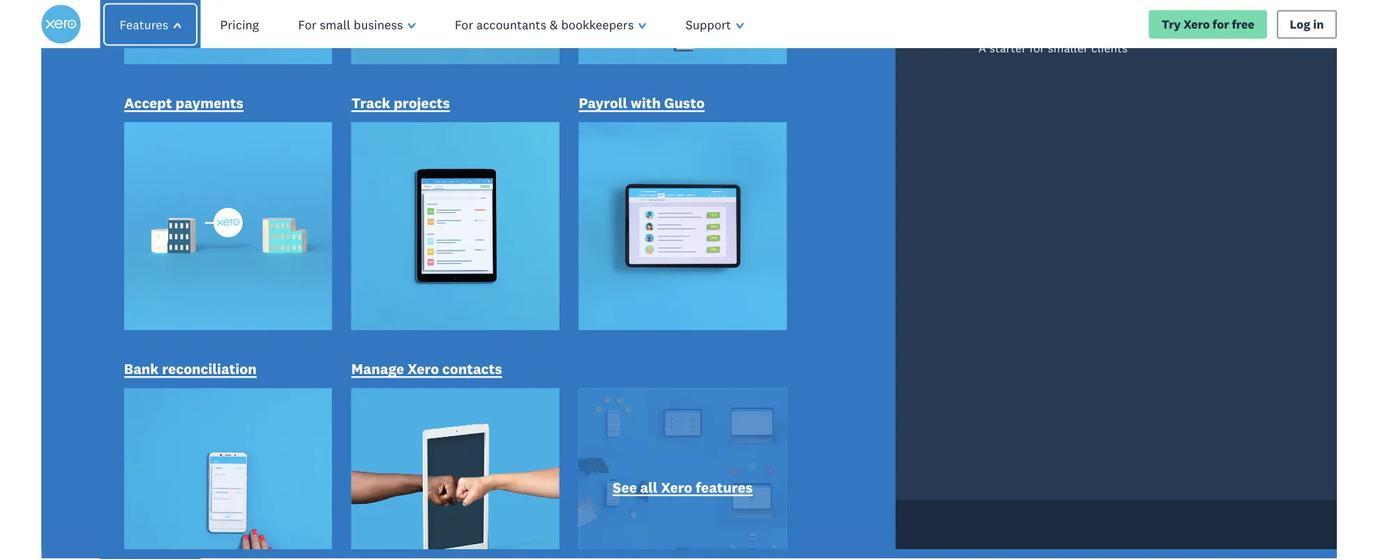 Task type: locate. For each thing, give the bounding box(es) containing it.
all left plans
[[394, 508, 408, 523]]

see all xero features link
[[613, 478, 753, 500]]

for right starter at the right of the page
[[1030, 41, 1045, 56]]

payments
[[176, 94, 243, 112]]

for left accountants
[[455, 16, 473, 32]]

0 vertical spatial with
[[631, 94, 661, 112]]

track projects link
[[351, 94, 450, 116]]

all
[[640, 479, 658, 497], [394, 508, 408, 523]]

track
[[351, 94, 390, 112]]

log in link
[[1277, 10, 1337, 39]]

1 vertical spatial all
[[394, 508, 408, 523]]

1 horizontal spatial for
[[1030, 41, 1045, 56]]

1 for from the left
[[298, 16, 317, 32]]

software
[[152, 299, 385, 372]]

with
[[631, 94, 661, 112], [152, 193, 269, 266]]

0 vertical spatial all
[[640, 479, 658, 497]]

for right try
[[1213, 17, 1229, 32]]

time
[[234, 390, 279, 418]]

1 vertical spatial with
[[152, 193, 269, 266]]

back
[[258, 88, 388, 161]]

1 vertical spatial you
[[514, 417, 550, 445]]

all for see
[[640, 479, 658, 497]]

for for xero
[[1213, 17, 1229, 32]]

0 horizontal spatial you
[[297, 140, 394, 213]]

with inside back to what you love with xero accounting software
[[152, 193, 269, 266]]

pricing link
[[201, 0, 279, 49]]

compare all plans
[[340, 508, 442, 523]]

1 horizontal spatial you
[[514, 417, 550, 445]]

for
[[298, 16, 317, 32], [455, 16, 473, 32]]

free inside limited time offer: get 50% off for 3 months* plus free onboarding when you purchase xero.
[[292, 417, 331, 445]]

you
[[297, 140, 394, 213], [514, 417, 550, 445]]

1 vertical spatial free
[[292, 417, 331, 445]]

for inside limited time offer: get 50% off for 3 months* plus free onboarding when you purchase xero.
[[467, 390, 495, 418]]

learn what xero can do
[[164, 508, 297, 523]]

try xero for free link
[[1149, 10, 1268, 39]]

xero.
[[249, 444, 300, 472]]

manage xero contacts link
[[351, 360, 502, 382]]

0 horizontal spatial with
[[152, 193, 269, 266]]

0 horizontal spatial all
[[394, 508, 408, 523]]

what
[[152, 140, 285, 213], [200, 508, 228, 523]]

1 horizontal spatial for
[[455, 16, 473, 32]]

free right plus
[[292, 417, 331, 445]]

for for starter
[[1030, 41, 1045, 56]]

accountants
[[477, 16, 547, 32]]

to
[[400, 88, 456, 161]]

contacts
[[442, 360, 502, 378]]

in
[[1314, 17, 1324, 32]]

0 vertical spatial for
[[1213, 17, 1229, 32]]

0 vertical spatial what
[[152, 140, 285, 213]]

&
[[550, 16, 558, 32]]

plans
[[411, 508, 442, 523]]

limited time offer: get 50% off for 3 months* plus free onboarding when you purchase xero.
[[152, 390, 550, 472]]

compare
[[340, 508, 391, 523]]

payroll
[[579, 94, 628, 112]]

onboarding
[[336, 417, 450, 445]]

0 horizontal spatial free
[[292, 417, 331, 445]]

small
[[320, 16, 351, 32]]

0 horizontal spatial for
[[298, 16, 317, 32]]

1 horizontal spatial all
[[640, 479, 658, 497]]

bank reconciliation link
[[124, 360, 257, 382]]

log in
[[1290, 17, 1324, 32]]

bank reconciliation
[[124, 360, 257, 378]]

all right see
[[640, 479, 658, 497]]

for
[[1213, 17, 1229, 32], [1030, 41, 1045, 56], [467, 390, 495, 418]]

2 horizontal spatial for
[[1213, 17, 1229, 32]]

0 horizontal spatial for
[[467, 390, 495, 418]]

starter
[[990, 41, 1027, 56]]

projects
[[394, 94, 450, 112]]

0 vertical spatial free
[[1232, 17, 1255, 32]]

1 vertical spatial for
[[1030, 41, 1045, 56]]

free
[[1232, 17, 1255, 32], [292, 417, 331, 445]]

learn
[[164, 508, 197, 523]]

for for for small business
[[298, 16, 317, 32]]

free left log
[[1232, 17, 1255, 32]]

1 horizontal spatial with
[[631, 94, 661, 112]]

features
[[120, 16, 168, 32]]

50%
[[384, 390, 429, 418]]

xero
[[1184, 17, 1210, 32], [282, 193, 404, 266], [408, 360, 439, 378], [661, 479, 693, 497], [231, 508, 257, 523]]

accept payments
[[124, 94, 243, 112]]

0 vertical spatial you
[[297, 140, 394, 213]]

purchase
[[152, 444, 243, 472]]

all for compare
[[394, 508, 408, 523]]

a xero user decorating a cake with blue icing. social proof badges surrounding the circular image. image
[[703, 49, 1337, 559]]

for left 3
[[467, 390, 495, 418]]

clients
[[1092, 41, 1128, 56]]

2 for from the left
[[455, 16, 473, 32]]

do
[[283, 508, 297, 523]]

for left 'small'
[[298, 16, 317, 32]]

support button
[[666, 0, 764, 49]]

xero inside back to what you love with xero accounting software
[[282, 193, 404, 266]]

gusto
[[664, 94, 705, 112]]

2 vertical spatial for
[[467, 390, 495, 418]]

learn what xero can do link
[[152, 501, 310, 530]]



Task type: vqa. For each thing, say whether or not it's contained in the screenshot.
Get discounts and rewards
no



Task type: describe. For each thing, give the bounding box(es) containing it.
support
[[686, 16, 731, 32]]

features button
[[95, 0, 206, 49]]

accept
[[124, 94, 172, 112]]

bookkeepers
[[561, 16, 634, 32]]

accounting
[[152, 246, 449, 319]]

for small business
[[298, 16, 403, 32]]

for for for accountants & bookkeepers
[[455, 16, 473, 32]]

see
[[613, 479, 637, 497]]

months*
[[152, 417, 238, 445]]

see all xero features
[[613, 479, 753, 497]]

reconciliation
[[162, 360, 257, 378]]

back to what you love with xero accounting software
[[152, 88, 517, 372]]

1 vertical spatial what
[[200, 508, 228, 523]]

for accountants & bookkeepers button
[[435, 0, 666, 49]]

bank
[[124, 360, 159, 378]]

for accountants & bookkeepers
[[455, 16, 634, 32]]

off
[[435, 390, 461, 418]]

try xero for free
[[1162, 17, 1255, 32]]

features
[[696, 479, 753, 497]]

payroll with gusto link
[[579, 94, 705, 116]]

try
[[1162, 17, 1181, 32]]

business
[[354, 16, 403, 32]]

xero homepage image
[[41, 5, 80, 44]]

offer:
[[285, 390, 337, 418]]

plus
[[243, 417, 286, 445]]

3
[[500, 390, 512, 418]]

you inside limited time offer: get 50% off for 3 months* plus free onboarding when you purchase xero.
[[514, 417, 550, 445]]

payroll with gusto
[[579, 94, 705, 112]]

smaller
[[1048, 41, 1088, 56]]

track projects
[[351, 94, 450, 112]]

a
[[979, 41, 987, 56]]

manage
[[351, 360, 404, 378]]

get
[[343, 390, 378, 418]]

for small business button
[[279, 0, 435, 49]]

when
[[456, 417, 509, 445]]

accept payments link
[[124, 94, 243, 116]]

can
[[260, 508, 280, 523]]

log
[[1290, 17, 1311, 32]]

compare all plans link
[[340, 508, 442, 526]]

1 horizontal spatial free
[[1232, 17, 1255, 32]]

a starter for smaller clients
[[979, 41, 1128, 56]]

limited
[[152, 390, 228, 418]]

pricing
[[220, 16, 259, 32]]

love
[[406, 140, 517, 213]]

you inside back to what you love with xero accounting software
[[297, 140, 394, 213]]

what inside back to what you love with xero accounting software
[[152, 140, 285, 213]]

manage xero contacts
[[351, 360, 502, 378]]



